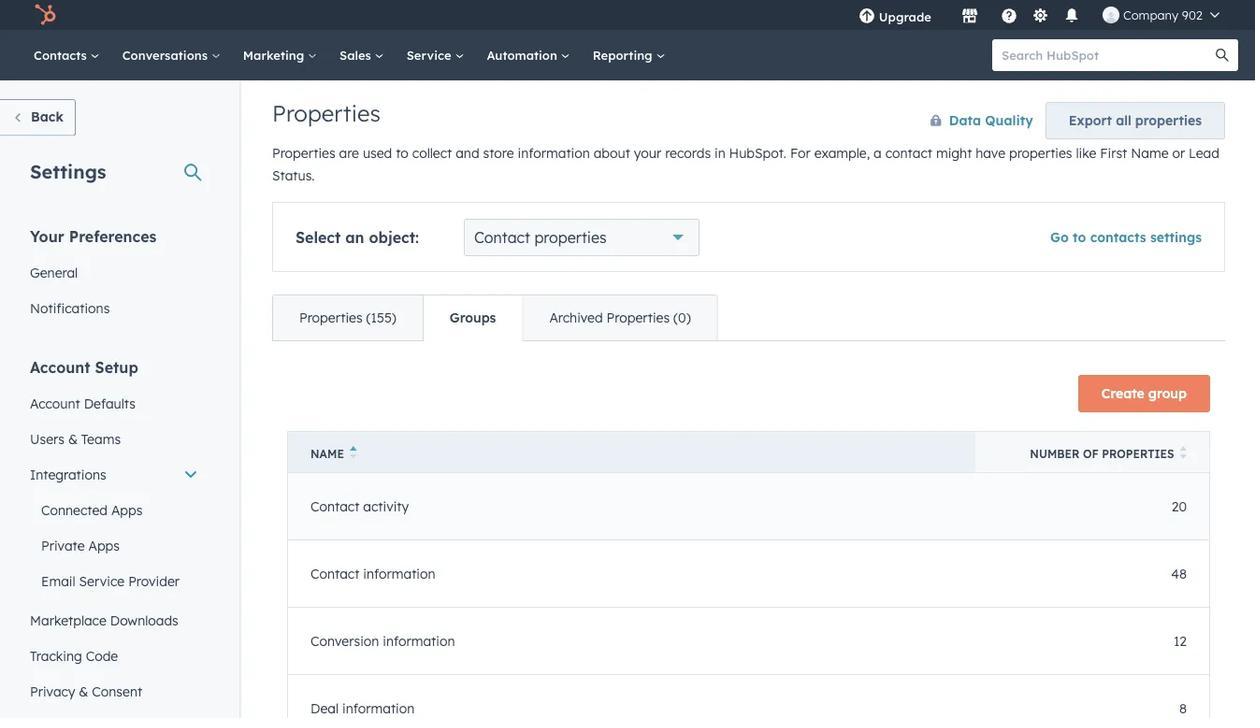 Task type: describe. For each thing, give the bounding box(es) containing it.
select an object:
[[296, 228, 419, 247]]

privacy
[[30, 683, 75, 700]]

deal
[[311, 700, 339, 717]]

account for account defaults
[[30, 395, 80, 412]]

help button
[[993, 0, 1025, 30]]

contacts
[[1090, 229, 1147, 246]]

mateo roberts image
[[1103, 7, 1120, 23]]

information inside "properties are used to collect and store information about your records in hubspot. for example, a contact might have properties like first name or lead status."
[[518, 145, 590, 161]]

might
[[936, 145, 972, 161]]

(155)
[[366, 310, 397, 326]]

upgrade
[[879, 9, 932, 24]]

information for deal information
[[342, 700, 415, 717]]

private
[[41, 537, 85, 554]]

back link
[[0, 99, 76, 136]]

hubspot.
[[729, 145, 787, 161]]

sales link
[[328, 30, 395, 80]]

48
[[1171, 566, 1187, 582]]

first
[[1100, 145, 1128, 161]]

apps for private apps
[[88, 537, 120, 554]]

defaults
[[84, 395, 136, 412]]

like
[[1076, 145, 1097, 161]]

of
[[1083, 447, 1099, 461]]

privacy & consent link
[[19, 674, 210, 710]]

object:
[[369, 228, 419, 247]]

group
[[1149, 385, 1187, 402]]

export all properties button
[[1046, 102, 1226, 139]]

in
[[715, 145, 726, 161]]

users & teams link
[[19, 421, 210, 457]]

contact for contact activity
[[311, 498, 360, 515]]

1 horizontal spatial service
[[407, 47, 455, 63]]

service link
[[395, 30, 476, 80]]

properties inside "properties are used to collect and store information about your records in hubspot. for example, a contact might have properties like first name or lead status."
[[1009, 145, 1073, 161]]

marketplaces button
[[950, 0, 990, 30]]

ascending sort. press to sort descending. image
[[350, 446, 357, 459]]

about
[[594, 145, 630, 161]]

users
[[30, 431, 65, 447]]

company 902 button
[[1092, 0, 1231, 30]]

properties inside tab panel
[[1102, 447, 1175, 461]]

settings
[[1151, 229, 1202, 246]]

number of properties button
[[976, 432, 1210, 473]]

email service provider link
[[19, 564, 210, 599]]

create group
[[1102, 385, 1187, 402]]

properties for properties (155)
[[299, 310, 363, 326]]

integrations
[[30, 466, 106, 483]]

account defaults
[[30, 395, 136, 412]]

information for contact information
[[363, 566, 436, 582]]

press to sort. element
[[1180, 446, 1187, 462]]

go to contacts settings
[[1051, 229, 1202, 246]]

service inside account setup element
[[79, 573, 125, 589]]

notifications
[[30, 300, 110, 316]]

properties for properties are used to collect and store information about your records in hubspot. for example, a contact might have properties like first name or lead status.
[[272, 145, 335, 161]]

notifications link
[[19, 290, 210, 326]]

users & teams
[[30, 431, 121, 447]]

contacts
[[34, 47, 90, 63]]

code
[[86, 648, 118, 664]]

tab panel containing create group
[[272, 341, 1226, 718]]

setup
[[95, 358, 138, 377]]

privacy & consent
[[30, 683, 142, 700]]

menu containing company 902
[[846, 0, 1233, 30]]

activity
[[363, 498, 409, 515]]

conversion information
[[311, 633, 455, 649]]

data quality
[[949, 112, 1034, 129]]

an
[[345, 228, 364, 247]]

reporting link
[[582, 30, 677, 80]]

groups
[[450, 310, 496, 326]]

8
[[1180, 700, 1187, 717]]

and
[[456, 145, 480, 161]]

contacts link
[[22, 30, 111, 80]]

consent
[[92, 683, 142, 700]]

Search HubSpot search field
[[993, 39, 1222, 71]]

& for users
[[68, 431, 78, 447]]

your preferences
[[30, 227, 157, 246]]

example,
[[815, 145, 870, 161]]

your preferences element
[[19, 226, 210, 326]]

contact activity
[[311, 498, 409, 515]]

archived properties (0) link
[[522, 296, 717, 341]]

all
[[1116, 112, 1132, 129]]

go
[[1051, 229, 1069, 246]]

hubspot link
[[22, 4, 70, 26]]

archived properties (0)
[[550, 310, 691, 326]]

status.
[[272, 167, 315, 184]]

provider
[[128, 573, 180, 589]]

create group button
[[1078, 375, 1211, 413]]

notifications button
[[1056, 0, 1088, 30]]

help image
[[1001, 8, 1018, 25]]



Task type: locate. For each thing, give the bounding box(es) containing it.
service right sales link
[[407, 47, 455, 63]]

number of properties
[[1030, 447, 1175, 461]]

search button
[[1207, 39, 1239, 71]]

tab list containing properties (155)
[[272, 295, 718, 341]]

company
[[1123, 7, 1179, 22]]

1 vertical spatial service
[[79, 573, 125, 589]]

conversations
[[122, 47, 211, 63]]

0 horizontal spatial &
[[68, 431, 78, 447]]

data quality button
[[911, 102, 1035, 139]]

information right store
[[518, 145, 590, 161]]

1 horizontal spatial to
[[1073, 229, 1086, 246]]

menu
[[846, 0, 1233, 30]]

automation link
[[476, 30, 582, 80]]

connected apps
[[41, 502, 143, 518]]

archived
[[550, 310, 603, 326]]

apps for connected apps
[[111, 502, 143, 518]]

properties up the archived
[[535, 228, 607, 247]]

notifications image
[[1064, 8, 1080, 25]]

tracking
[[30, 648, 82, 664]]

press to sort. image
[[1180, 446, 1187, 459]]

menu item
[[945, 0, 949, 30]]

to right used
[[396, 145, 409, 161]]

information down activity on the bottom of page
[[363, 566, 436, 582]]

&
[[68, 431, 78, 447], [79, 683, 88, 700]]

name button
[[288, 432, 976, 473]]

contact information
[[311, 566, 436, 582]]

company 902
[[1123, 7, 1203, 22]]

properties left (0)
[[607, 310, 670, 326]]

account setup element
[[19, 357, 210, 718]]

contact inside popup button
[[474, 228, 530, 247]]

properties for properties
[[272, 99, 381, 127]]

0 horizontal spatial name
[[311, 447, 344, 461]]

properties up are
[[272, 99, 381, 127]]

name left or
[[1131, 145, 1169, 161]]

20
[[1172, 498, 1187, 515]]

lead
[[1189, 145, 1220, 161]]

downloads
[[110, 612, 179, 629]]

records
[[665, 145, 711, 161]]

properties left press to sort. element
[[1102, 447, 1175, 461]]

account up account defaults
[[30, 358, 90, 377]]

properties are used to collect and store information about your records in hubspot. for example, a contact might have properties like first name or lead status.
[[272, 145, 1220, 184]]

contact up conversion
[[311, 566, 360, 582]]

contact left activity on the bottom of page
[[311, 498, 360, 515]]

0 vertical spatial to
[[396, 145, 409, 161]]

account up "users"
[[30, 395, 80, 412]]

properties inside popup button
[[535, 228, 607, 247]]

properties (155) link
[[273, 296, 423, 341]]

& for privacy
[[79, 683, 88, 700]]

general
[[30, 264, 78, 281]]

integrations button
[[19, 457, 210, 493]]

preferences
[[69, 227, 157, 246]]

0 vertical spatial contact
[[474, 228, 530, 247]]

properties up status.
[[272, 145, 335, 161]]

export
[[1069, 112, 1112, 129]]

upgrade image
[[859, 8, 875, 25]]

settings image
[[1032, 8, 1049, 25]]

store
[[483, 145, 514, 161]]

apps down integrations button on the bottom left
[[111, 502, 143, 518]]

hubspot image
[[34, 4, 56, 26]]

apps inside private apps link
[[88, 537, 120, 554]]

1 vertical spatial name
[[311, 447, 344, 461]]

to
[[396, 145, 409, 161], [1073, 229, 1086, 246]]

1 account from the top
[[30, 358, 90, 377]]

marketing
[[243, 47, 308, 63]]

properties
[[272, 99, 381, 127], [272, 145, 335, 161], [299, 310, 363, 326], [607, 310, 670, 326]]

contact for contact properties
[[474, 228, 530, 247]]

contact properties
[[474, 228, 607, 247]]

tab panel
[[272, 341, 1226, 718]]

automation
[[487, 47, 561, 63]]

ascending sort. press to sort descending. element
[[350, 446, 357, 462]]

& right the privacy
[[79, 683, 88, 700]]

are
[[339, 145, 359, 161]]

contact
[[886, 145, 933, 161]]

1 vertical spatial &
[[79, 683, 88, 700]]

name left ascending sort. press to sort descending. 'element'
[[311, 447, 344, 461]]

properties left (155) on the left top
[[299, 310, 363, 326]]

0 vertical spatial &
[[68, 431, 78, 447]]

conversion
[[311, 633, 379, 649]]

0 vertical spatial name
[[1131, 145, 1169, 161]]

properties up or
[[1136, 112, 1202, 129]]

information for conversion information
[[383, 633, 455, 649]]

marketplaces image
[[962, 8, 978, 25]]

for
[[790, 145, 811, 161]]

(0)
[[674, 310, 691, 326]]

general link
[[19, 255, 210, 290]]

1 vertical spatial account
[[30, 395, 80, 412]]

tab list
[[272, 295, 718, 341]]

2 vertical spatial contact
[[311, 566, 360, 582]]

search image
[[1216, 49, 1229, 62]]

account inside account defaults link
[[30, 395, 80, 412]]

0 vertical spatial account
[[30, 358, 90, 377]]

teams
[[81, 431, 121, 447]]

select
[[296, 228, 341, 247]]

quality
[[985, 112, 1034, 129]]

deal information
[[311, 700, 415, 717]]

0 vertical spatial apps
[[111, 502, 143, 518]]

0 horizontal spatial service
[[79, 573, 125, 589]]

information right conversion
[[383, 633, 455, 649]]

name inside "properties are used to collect and store information about your records in hubspot. for example, a contact might have properties like first name or lead status."
[[1131, 145, 1169, 161]]

contact properties button
[[464, 219, 700, 256]]

1 horizontal spatial name
[[1131, 145, 1169, 161]]

2 account from the top
[[30, 395, 80, 412]]

contact down store
[[474, 228, 530, 247]]

marketplace
[[30, 612, 106, 629]]

0 horizontal spatial to
[[396, 145, 409, 161]]

settings link
[[1029, 5, 1052, 25]]

name
[[1131, 145, 1169, 161], [311, 447, 344, 461]]

marketplace downloads
[[30, 612, 179, 629]]

email service provider
[[41, 573, 180, 589]]

902
[[1182, 7, 1203, 22]]

1 horizontal spatial &
[[79, 683, 88, 700]]

information right deal in the bottom of the page
[[342, 700, 415, 717]]

a
[[874, 145, 882, 161]]

private apps
[[41, 537, 120, 554]]

properties inside "properties are used to collect and store information about your records in hubspot. for example, a contact might have properties like first name or lead status."
[[272, 145, 335, 161]]

to inside "properties are used to collect and store information about your records in hubspot. for example, a contact might have properties like first name or lead status."
[[396, 145, 409, 161]]

email
[[41, 573, 75, 589]]

contact
[[474, 228, 530, 247], [311, 498, 360, 515], [311, 566, 360, 582]]

properties (155)
[[299, 310, 397, 326]]

connected apps link
[[19, 493, 210, 528]]

your
[[30, 227, 64, 246]]

or
[[1173, 145, 1185, 161]]

collect
[[412, 145, 452, 161]]

1 vertical spatial contact
[[311, 498, 360, 515]]

properties inside "link"
[[299, 310, 363, 326]]

1 vertical spatial to
[[1073, 229, 1086, 246]]

& right "users"
[[68, 431, 78, 447]]

export all properties
[[1069, 112, 1202, 129]]

marketing link
[[232, 30, 328, 80]]

apps inside connected apps link
[[111, 502, 143, 518]]

tracking code link
[[19, 638, 210, 674]]

groups link
[[423, 296, 522, 341]]

data
[[949, 112, 981, 129]]

1 vertical spatial apps
[[88, 537, 120, 554]]

name inside button
[[311, 447, 344, 461]]

properties down quality
[[1009, 145, 1073, 161]]

tracking code
[[30, 648, 118, 664]]

account for account setup
[[30, 358, 90, 377]]

0 vertical spatial service
[[407, 47, 455, 63]]

back
[[31, 109, 64, 125]]

apps up the email service provider
[[88, 537, 120, 554]]

service down private apps link
[[79, 573, 125, 589]]

your
[[634, 145, 662, 161]]

to right go
[[1073, 229, 1086, 246]]

contact for contact information
[[311, 566, 360, 582]]



Task type: vqa. For each thing, say whether or not it's contained in the screenshot.
Link opens in a new window image
no



